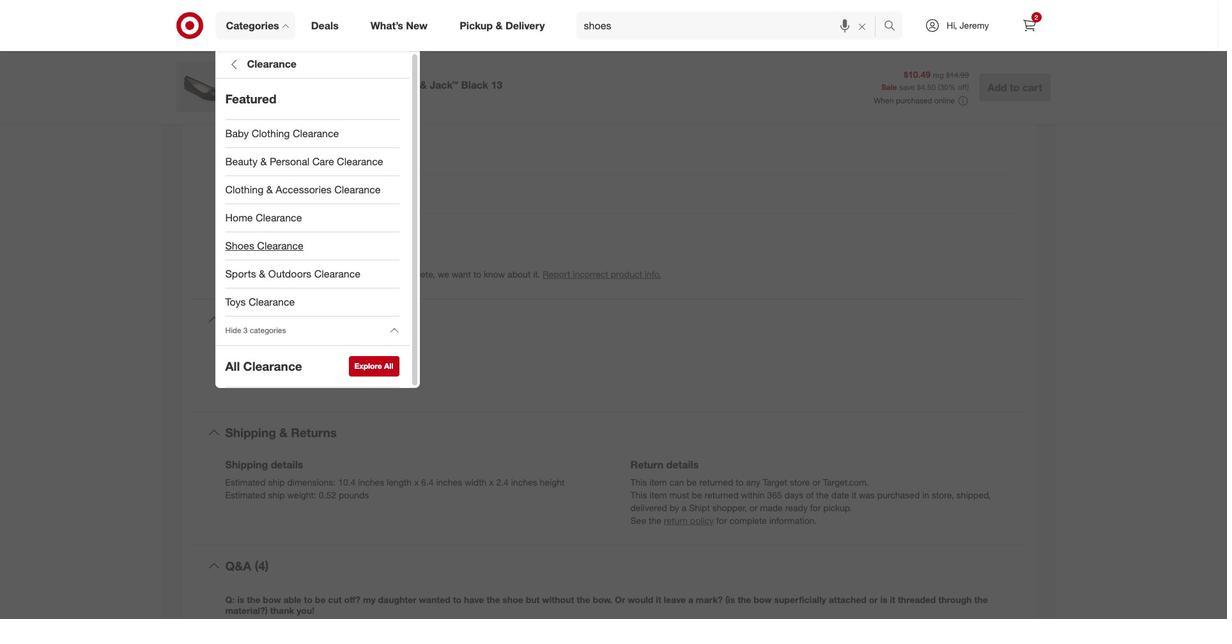 Task type: vqa. For each thing, say whether or not it's contained in the screenshot.
Jack™
yes



Task type: describe. For each thing, give the bounding box(es) containing it.
beauty & personal care clearance link
[[215, 148, 409, 176]]

purchased inside return details this item can be returned to any target store or target.com. this item must be returned within 365 days of the date it was purchased in store, shipped, delivered by a shipt shopper, or made ready for pickup. see the return policy for complete information.
[[877, 490, 920, 501]]

q&a
[[225, 559, 251, 574]]

shoes clearance
[[225, 240, 303, 253]]

be inside 'q: is the bow able to be cut off? my daughter wanted to have the shoe but without the bow. or would it leave a mark? (is the bow superficially attached or is it threaded through the material?) thank you!'
[[315, 595, 326, 606]]

: for 196983114145
[[245, 150, 247, 161]]

What can we help you find? suggestions appear below search field
[[576, 12, 887, 40]]

365
[[767, 490, 782, 501]]

flats
[[367, 79, 390, 91]]

to right want
[[473, 269, 481, 280]]

details for shipping
[[271, 459, 303, 472]]

0 vertical spatial clothing
[[252, 127, 290, 140]]

home
[[225, 212, 253, 224]]

the right (is
[[738, 595, 751, 606]]

2 bow from the left
[[754, 595, 772, 606]]

clothing & accessories clearance
[[225, 183, 381, 196]]

1 vertical spatial item
[[650, 477, 667, 488]]

when
[[874, 96, 894, 106]]

reg
[[933, 71, 944, 80]]

sale
[[881, 83, 897, 92]]

all clearance
[[225, 359, 302, 374]]

off
[[958, 83, 967, 92]]

2 is from the left
[[880, 595, 887, 606]]

glance
[[251, 313, 290, 327]]

the right have
[[486, 595, 500, 606]]

return
[[630, 459, 663, 472]]

imported
[[256, 228, 293, 239]]

093-
[[315, 189, 334, 200]]

& for accessories
[[266, 183, 273, 196]]

or down the 'within'
[[750, 503, 758, 514]]

must
[[669, 490, 689, 501]]

categories
[[226, 19, 279, 32]]

3 inches from the left
[[511, 477, 537, 488]]

what's
[[371, 19, 403, 32]]

diana
[[266, 79, 294, 91]]

0 vertical spatial cat
[[278, 62, 294, 75]]

6.4
[[421, 477, 434, 488]]

0 vertical spatial be
[[686, 477, 697, 488]]

add to cart button
[[979, 73, 1051, 102]]

or up of on the bottom of the page
[[812, 477, 821, 488]]

length
[[387, 477, 412, 488]]

0 vertical spatial returned
[[699, 477, 733, 488]]

cut
[[328, 595, 342, 606]]

would
[[628, 595, 653, 606]]

search
[[878, 20, 909, 33]]

(
[[938, 83, 940, 92]]

2 horizontal spatial it
[[890, 595, 895, 606]]

1 bow from the left
[[263, 595, 281, 606]]

accurate
[[348, 269, 383, 280]]

footwear for footwear outsole details: flocked outsole
[[225, 72, 265, 83]]

2 this from the top
[[630, 490, 647, 501]]

shipping details estimated ship dimensions: 10.4 inches length x 6.4 inches width x 2.4 inches height estimated ship weight: 0.52 pounds
[[225, 459, 565, 501]]

explore all link
[[349, 357, 399, 377]]

info.
[[645, 269, 661, 280]]

if
[[225, 269, 230, 280]]

off?
[[344, 595, 360, 606]]

0 horizontal spatial all
[[225, 359, 240, 374]]

q&a (4) button
[[192, 547, 1025, 587]]

0 vertical spatial item
[[248, 269, 265, 280]]

the down delivered
[[649, 516, 661, 527]]

1 horizontal spatial all
[[384, 362, 393, 371]]

it inside return details this item can be returned to any target store or target.com. this item must be returned within 365 days of the date it was purchased in store, shipped, delivered by a shipt shopper, or made ready for pickup. see the return policy for complete information.
[[852, 490, 856, 501]]

pickup & delivery
[[460, 19, 545, 32]]

details:
[[302, 72, 333, 83]]

clothing & accessories clearance link
[[215, 176, 409, 205]]

shipt
[[689, 503, 710, 514]]

made
[[760, 503, 783, 514]]

add
[[988, 81, 1007, 94]]

explore all
[[354, 362, 393, 371]]

the up material?)
[[247, 595, 260, 606]]

or
[[615, 595, 625, 606]]

home clearance link
[[215, 205, 409, 233]]

report incorrect product info. button
[[543, 269, 661, 281]]

: left 093-
[[310, 189, 313, 200]]

any
[[746, 477, 760, 488]]

leave
[[664, 595, 686, 606]]

material?)
[[225, 606, 268, 617]]

0 vertical spatial purchased
[[896, 96, 932, 106]]

attached
[[829, 595, 867, 606]]

4.50
[[921, 83, 936, 92]]

without
[[542, 595, 574, 606]]

number
[[247, 189, 281, 200]]

196983114145
[[250, 150, 309, 161]]

store
[[790, 477, 810, 488]]

what's new
[[371, 19, 428, 32]]

tcin : 86795959
[[225, 111, 291, 122]]

save
[[899, 83, 915, 92]]

know
[[484, 269, 505, 280]]

1 vertical spatial for
[[716, 516, 727, 527]]

cart
[[1022, 81, 1042, 94]]

upc
[[225, 150, 245, 161]]

item number (dpci) : 093-09-5869
[[225, 189, 367, 200]]

%
[[948, 83, 956, 92]]

openness:
[[284, 33, 328, 44]]

if the item details above aren't accurate or complete, we want to know about it. report incorrect product info.
[[225, 269, 661, 280]]

pickup
[[460, 19, 493, 32]]

girls'
[[238, 79, 263, 91]]

(is
[[725, 595, 735, 606]]

shipping for shipping details estimated ship dimensions: 10.4 inches length x 6.4 inches width x 2.4 inches height estimated ship weight: 0.52 pounds
[[225, 459, 268, 472]]

shop
[[238, 62, 262, 75]]

origin
[[225, 228, 251, 239]]

online
[[934, 96, 955, 106]]

1 x from the left
[[414, 477, 419, 488]]

1 vertical spatial returned
[[705, 490, 739, 501]]

return
[[664, 516, 688, 527]]

)
[[967, 83, 969, 92]]

when purchased online
[[874, 96, 955, 106]]

at
[[225, 313, 238, 327]]

1 vertical spatial be
[[692, 490, 702, 501]]

(dpci)
[[283, 189, 310, 200]]

& for returns
[[279, 426, 288, 441]]

wanted
[[419, 595, 450, 606]]

details for return
[[666, 459, 699, 472]]

delivery
[[505, 19, 545, 32]]

the right of on the bottom of the page
[[816, 490, 829, 501]]

2 estimated from the top
[[225, 490, 266, 501]]

pickup.
[[823, 503, 852, 514]]

able
[[283, 595, 301, 606]]

item
[[225, 189, 244, 200]]

2 vertical spatial item
[[650, 490, 667, 501]]

or inside 'q: is the bow able to be cut off? my daughter wanted to have the shoe but without the bow. or would it leave a mark? (is the bow superficially attached or is it threaded through the material?) thank you!'
[[869, 595, 878, 606]]

through
[[938, 595, 972, 606]]



Task type: locate. For each thing, give the bounding box(es) containing it.
above
[[297, 269, 321, 280]]

bow right (is
[[754, 595, 772, 606]]

shipping & returns button
[[192, 413, 1025, 454]]

the
[[233, 269, 245, 280], [816, 490, 829, 501], [649, 516, 661, 527], [247, 595, 260, 606], [486, 595, 500, 606], [577, 595, 590, 606], [738, 595, 751, 606], [974, 595, 988, 606]]

2 horizontal spatial inches
[[511, 477, 537, 488]]

0 horizontal spatial x
[[414, 477, 419, 488]]

in
[[922, 490, 929, 501]]

outdoors
[[268, 268, 311, 281]]

1 footwear from the top
[[225, 33, 265, 44]]

new
[[406, 19, 428, 32]]

the right through
[[974, 595, 988, 606]]

$
[[917, 83, 921, 92]]

it left leave
[[656, 595, 661, 606]]

to right add
[[1010, 81, 1020, 94]]

$14.99
[[946, 71, 969, 80]]

1 horizontal spatial is
[[880, 595, 887, 606]]

details left above
[[268, 269, 294, 280]]

inches right 2.4
[[511, 477, 537, 488]]

details
[[268, 269, 294, 280], [271, 459, 303, 472], [666, 459, 699, 472]]

: down 'featured'
[[246, 111, 249, 122]]

& for personal
[[260, 155, 267, 168]]

0 vertical spatial this
[[630, 477, 647, 488]]

this
[[630, 477, 647, 488], [630, 490, 647, 501]]

to up you!
[[304, 595, 313, 606]]

purchased left in at bottom
[[877, 490, 920, 501]]

ship left dimensions:
[[268, 477, 285, 488]]

purchased down '$'
[[896, 96, 932, 106]]

a inside 'q: is the bow able to be cut off? my daughter wanted to have the shoe but without the bow. or would it leave a mark? (is the bow superficially attached or is it threaded through the material?) thank you!'
[[688, 595, 693, 606]]

1 estimated from the top
[[225, 477, 266, 488]]

: up shoes clearance
[[251, 228, 254, 239]]

& left jack
[[297, 62, 303, 75]]

1 inches from the left
[[358, 477, 384, 488]]

details inside return details this item can be returned to any target store or target.com. this item must be returned within 365 days of the date it was purchased in store, shipped, delivered by a shipt shopper, or made ready for pickup. see the return policy for complete information.
[[666, 459, 699, 472]]

shipping inside shipping details estimated ship dimensions: 10.4 inches length x 6.4 inches width x 2.4 inches height estimated ship weight: 0.52 pounds
[[225, 459, 268, 472]]

details up can on the right bottom of the page
[[666, 459, 699, 472]]

it left threaded
[[890, 595, 895, 606]]

shoes clearance link
[[215, 233, 409, 261]]

be left cut
[[315, 595, 326, 606]]

item up toys clearance
[[248, 269, 265, 280]]

1 shipping from the top
[[225, 426, 276, 441]]

2 inches from the left
[[436, 477, 462, 488]]

categories link
[[215, 12, 295, 40]]

1 horizontal spatial cat
[[400, 79, 417, 91]]

2 vertical spatial be
[[315, 595, 326, 606]]

x left 2.4
[[489, 477, 494, 488]]

memory foam button
[[225, 356, 309, 384]]

by
[[670, 503, 679, 514]]

& left returns
[[279, 426, 288, 441]]

1 vertical spatial this
[[630, 490, 647, 501]]

of
[[806, 490, 814, 501]]

0 horizontal spatial inches
[[358, 477, 384, 488]]

target.com.
[[823, 477, 869, 488]]

shipping inside 'dropdown button'
[[225, 426, 276, 441]]

for down shopper,
[[716, 516, 727, 527]]

inches up "pounds"
[[358, 477, 384, 488]]

item
[[248, 269, 265, 280], [650, 477, 667, 488], [650, 490, 667, 501]]

a right the by
[[682, 503, 687, 514]]

0 horizontal spatial for
[[716, 516, 727, 527]]

can
[[669, 477, 684, 488]]

toe
[[268, 33, 282, 44]]

$10.49 reg $14.99 sale save $ 4.50 ( 30 % off )
[[881, 69, 969, 92]]

memory
[[251, 364, 284, 375]]

is right q:
[[237, 595, 244, 606]]

shoe
[[503, 595, 523, 606]]

inches right 6.4
[[436, 477, 462, 488]]

this down return
[[630, 477, 647, 488]]

or right accurate at the top of the page
[[385, 269, 393, 280]]

x left 6.4
[[414, 477, 419, 488]]

bow up thank
[[263, 595, 281, 606]]

0 vertical spatial a
[[241, 313, 248, 327]]

0 horizontal spatial a
[[241, 313, 248, 327]]

all left 'memory'
[[225, 359, 240, 374]]

a right at
[[241, 313, 248, 327]]

& for outdoors
[[259, 268, 265, 281]]

add to cart
[[988, 81, 1042, 94]]

returned
[[699, 477, 733, 488], [705, 490, 739, 501]]

categories
[[250, 326, 286, 336]]

for down of on the bottom of the page
[[810, 503, 821, 514]]

about
[[508, 269, 531, 280]]

is left threaded
[[880, 595, 887, 606]]

dimensions:
[[287, 477, 336, 488]]

the left the bow.
[[577, 595, 590, 606]]

1 horizontal spatial it
[[852, 490, 856, 501]]

& inside 'dropdown button'
[[279, 426, 288, 441]]

image of girls' diana slip-on ballet flats - cat & jack™ black 13 image
[[176, 61, 228, 112]]

: down the baby
[[245, 150, 247, 161]]

1 horizontal spatial inches
[[436, 477, 462, 488]]

this up delivered
[[630, 490, 647, 501]]

clothing
[[252, 127, 290, 140], [225, 183, 264, 196]]

ready
[[785, 503, 808, 514]]

beauty
[[225, 155, 258, 168]]

shop all cat & jack girls' diana slip-on ballet flats - cat & jack™ black 13
[[238, 62, 502, 91]]

policy
[[690, 516, 714, 527]]

pickup & delivery link
[[449, 12, 561, 40]]

1 vertical spatial shipping
[[225, 459, 268, 472]]

& left (dpci)
[[266, 183, 273, 196]]

upc : 196983114145
[[225, 150, 309, 161]]

1 horizontal spatial for
[[810, 503, 821, 514]]

to left any
[[736, 477, 744, 488]]

2 vertical spatial a
[[688, 595, 693, 606]]

30
[[940, 83, 948, 92]]

cat right all
[[278, 62, 294, 75]]

: for imported
[[251, 228, 254, 239]]

1 ship from the top
[[268, 477, 285, 488]]

shipping down shipping & returns at the bottom left of the page
[[225, 459, 268, 472]]

footwear for footwear toe openness:
[[225, 33, 265, 44]]

it.
[[533, 269, 540, 280]]

be up shipt
[[692, 490, 702, 501]]

all right explore
[[384, 362, 393, 371]]

days
[[785, 490, 803, 501]]

1 this from the top
[[630, 477, 647, 488]]

details up dimensions:
[[271, 459, 303, 472]]

to left have
[[453, 595, 462, 606]]

2 ship from the top
[[268, 490, 285, 501]]

& for delivery
[[496, 19, 503, 32]]

height
[[540, 477, 565, 488]]

0 horizontal spatial bow
[[263, 595, 281, 606]]

1 is from the left
[[237, 595, 244, 606]]

deals link
[[300, 12, 355, 40]]

2 x from the left
[[489, 477, 494, 488]]

1 vertical spatial cat
[[400, 79, 417, 91]]

1 vertical spatial estimated
[[225, 490, 266, 501]]

item left can on the right bottom of the page
[[650, 477, 667, 488]]

it left the was
[[852, 490, 856, 501]]

0 vertical spatial shipping
[[225, 426, 276, 441]]

a
[[241, 313, 248, 327], [682, 503, 687, 514], [688, 595, 693, 606]]

$10.49
[[904, 69, 931, 80]]

1 horizontal spatial a
[[682, 503, 687, 514]]

target
[[763, 477, 787, 488]]

2 horizontal spatial a
[[688, 595, 693, 606]]

bow
[[263, 595, 281, 606], [754, 595, 772, 606]]

footwear down categories
[[225, 33, 265, 44]]

0 horizontal spatial is
[[237, 595, 244, 606]]

1 horizontal spatial x
[[489, 477, 494, 488]]

13
[[491, 79, 502, 91]]

footwear up 'featured'
[[225, 72, 265, 83]]

for
[[810, 503, 821, 514], [716, 516, 727, 527]]

clothing down 86795959
[[252, 127, 290, 140]]

& right beauty
[[260, 155, 267, 168]]

but
[[526, 595, 540, 606]]

be right can on the right bottom of the page
[[686, 477, 697, 488]]

shipping for shipping & returns
[[225, 426, 276, 441]]

2 shipping from the top
[[225, 459, 268, 472]]

1 vertical spatial clothing
[[225, 183, 264, 196]]

tcin
[[225, 111, 246, 122]]

memory foam
[[251, 364, 309, 375]]

0 vertical spatial estimated
[[225, 477, 266, 488]]

0 vertical spatial ship
[[268, 477, 285, 488]]

0 horizontal spatial cat
[[278, 62, 294, 75]]

beauty & personal care clearance
[[225, 155, 383, 168]]

shipping
[[225, 426, 276, 441], [225, 459, 268, 472]]

all
[[225, 359, 240, 374], [384, 362, 393, 371]]

& right sports
[[259, 268, 265, 281]]

: for 86795959
[[246, 111, 249, 122]]

baby
[[225, 127, 249, 140]]

hide 3 categories button
[[215, 317, 409, 345]]

the right 'if'
[[233, 269, 245, 280]]

1 vertical spatial footwear
[[225, 72, 265, 83]]

hi,
[[947, 20, 957, 31]]

flocked
[[335, 72, 367, 83]]

0 vertical spatial footwear
[[225, 33, 265, 44]]

a inside return details this item can be returned to any target store or target.com. this item must be returned within 365 days of the date it was purchased in store, shipped, delivered by a shipt shopper, or made ready for pickup. see the return policy for complete information.
[[682, 503, 687, 514]]

footwear toe openness:
[[225, 33, 328, 44]]

09-
[[334, 189, 347, 200]]

1 vertical spatial ship
[[268, 490, 285, 501]]

jack™
[[430, 79, 458, 91]]

2 footwear from the top
[[225, 72, 265, 83]]

10.4
[[338, 477, 356, 488]]

jeremy
[[960, 20, 989, 31]]

clothing down beauty
[[225, 183, 264, 196]]

toys clearance
[[225, 296, 295, 309]]

item up delivered
[[650, 490, 667, 501]]

& right "pickup"
[[496, 19, 503, 32]]

accessories
[[276, 183, 332, 196]]

details inside shipping details estimated ship dimensions: 10.4 inches length x 6.4 inches width x 2.4 inches height estimated ship weight: 0.52 pounds
[[271, 459, 303, 472]]

a right leave
[[688, 595, 693, 606]]

to inside return details this item can be returned to any target store or target.com. this item must be returned within 365 days of the date it was purchased in store, shipped, delivered by a shipt shopper, or made ready for pickup. see the return policy for complete information.
[[736, 477, 744, 488]]

shopper,
[[712, 503, 747, 514]]

1 vertical spatial purchased
[[877, 490, 920, 501]]

& left jack™
[[420, 79, 427, 91]]

cat right -
[[400, 79, 417, 91]]

baby clothing clearance
[[225, 127, 339, 140]]

estimated left weight:
[[225, 490, 266, 501]]

1 horizontal spatial bow
[[754, 595, 772, 606]]

sports & outdoors clearance
[[225, 268, 361, 281]]

sports & outdoors clearance link
[[215, 261, 409, 289]]

to inside button
[[1010, 81, 1020, 94]]

hi, jeremy
[[947, 20, 989, 31]]

shipping left returns
[[225, 426, 276, 441]]

ship left weight:
[[268, 490, 285, 501]]

ballet
[[336, 79, 364, 91]]

hide 3 categories
[[225, 326, 286, 336]]

5869
[[347, 189, 367, 200]]

a inside 'dropdown button'
[[241, 313, 248, 327]]

or right attached in the bottom of the page
[[869, 595, 878, 606]]

toys clearance link
[[215, 289, 409, 317]]

shipping & returns
[[225, 426, 337, 441]]

x
[[414, 477, 419, 488], [489, 477, 494, 488]]

superficially
[[774, 595, 826, 606]]

0 vertical spatial for
[[810, 503, 821, 514]]

1 vertical spatial a
[[682, 503, 687, 514]]

search button
[[878, 12, 909, 42]]

0 horizontal spatial it
[[656, 595, 661, 606]]

aren't
[[323, 269, 345, 280]]

estimated down shipping & returns at the bottom left of the page
[[225, 477, 266, 488]]

foam
[[287, 364, 309, 375]]



